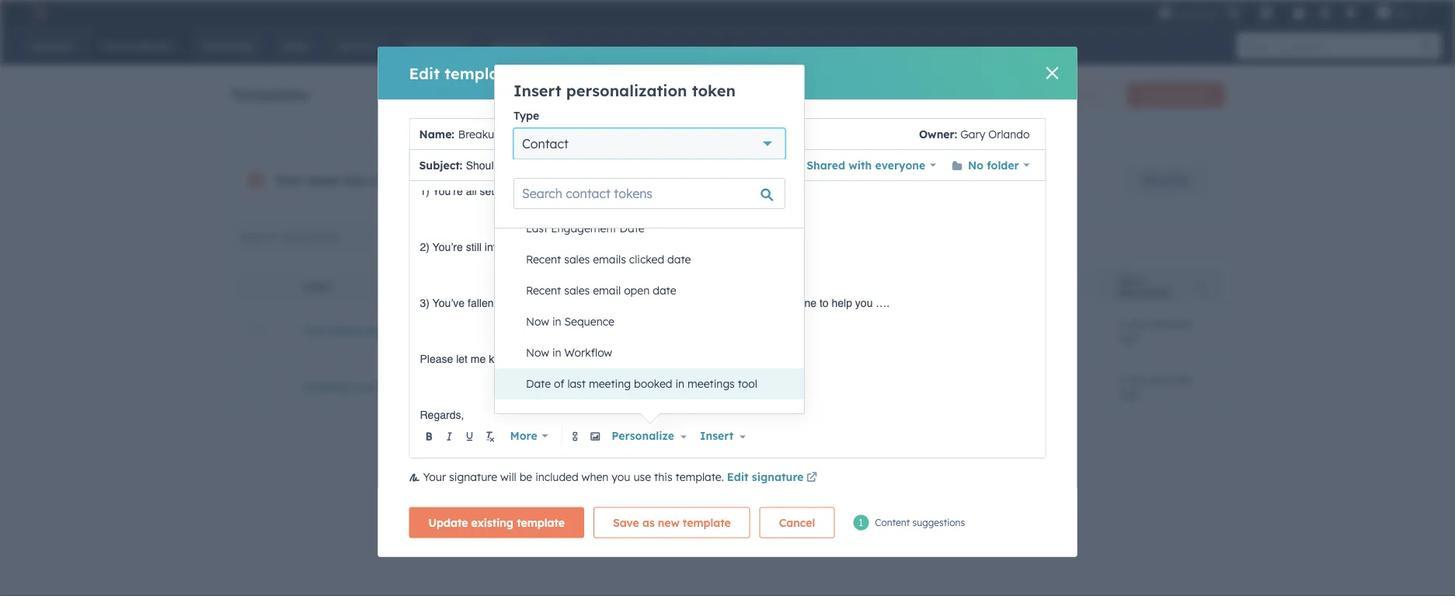 Task type: describe. For each thing, give the bounding box(es) containing it.
to left worry! in the left bottom of the page
[[640, 352, 649, 364]]

update existing template
[[429, 516, 565, 529]]

worry!
[[652, 352, 682, 364]]

sales for emails
[[564, 253, 590, 266]]

orlando
[[989, 127, 1030, 141]]

Search HubSpot search field
[[1237, 33, 1428, 59]]

now in workflow button
[[511, 337, 804, 368]]

edit for edit signature
[[727, 470, 749, 484]]

calling icon button
[[1221, 2, 1248, 23]]

3) you've fallen and can't get up and in that case let me know and i'll call someone to help you ….
[[420, 296, 890, 308]]

0 horizontal spatial with
[[497, 184, 517, 197]]

signature for your
[[449, 470, 498, 484]]

recent sales emails clicked date
[[526, 253, 691, 266]]

unlock more templates with crm suite starter.
[[564, 173, 803, 187]]

upgrade image
[[1159, 7, 1173, 21]]

5 inside the templates banner
[[898, 88, 904, 101]]

of for 2
[[885, 88, 895, 101]]

breakup email - sample template link
[[304, 380, 489, 394]]

go?
[[586, 159, 604, 171]]

can't
[[518, 296, 541, 308]]

hubspot image
[[28, 3, 47, 22]]

1 vertical spatial upgrade
[[1143, 173, 1190, 187]]

link opens in a new window image
[[807, 469, 818, 488]]

new for new template
[[1141, 89, 1161, 101]]

more button
[[500, 426, 558, 446]]

menu containing abc
[[1157, 0, 1437, 25]]

more
[[510, 429, 538, 443]]

0 vertical spatial you
[[855, 296, 873, 308]]

should inside subject: should i stay or should i go?
[[545, 159, 577, 171]]

please
[[420, 352, 453, 364]]

new for new folder
[[979, 89, 998, 101]]

your for your signature will be included when you use this template.
[[423, 470, 446, 484]]

insert button
[[690, 426, 756, 446]]

email inside button
[[593, 284, 621, 297]]

gary orlando image
[[1377, 5, 1391, 19]]

in inside now in workflow button
[[553, 346, 562, 359]]

1 vertical spatial should
[[574, 184, 606, 197]]

of for date
[[554, 377, 565, 391]]

follows
[[446, 324, 486, 338]]

recent for recent sales email open date
[[526, 284, 561, 297]]

owner: for owner:
[[423, 230, 459, 244]]

template inside 'button'
[[517, 516, 565, 529]]

to left help
[[820, 296, 829, 308]]

0 horizontal spatial 2
[[422, 173, 429, 188]]

abc button
[[1368, 0, 1436, 25]]

in inside edit template dialog
[[598, 296, 607, 308]]

any
[[466, 230, 487, 244]]

marketplaces button
[[1251, 0, 1283, 25]]

save
[[613, 516, 640, 529]]

meet
[[723, 240, 747, 252]]

2)
[[420, 240, 429, 252]]

date created
[[995, 281, 1065, 293]]

date of last meeting booked in meetings tool button
[[511, 368, 804, 400]]

shared
[[807, 158, 846, 172]]

no folder
[[968, 158, 1020, 172]]

settings link
[[1316, 4, 1335, 21]]

clicked
[[629, 253, 665, 266]]

contact button
[[514, 128, 786, 159]]

that inside edit template dialog
[[610, 296, 628, 308]]

fallen
[[468, 296, 494, 308]]

owner: for owner: gary orlando
[[919, 127, 958, 141]]

set
[[480, 184, 494, 197]]

template inside button
[[683, 516, 731, 529]]

everyone
[[876, 158, 926, 172]]

new folder button
[[965, 82, 1040, 107]]

hubspot link
[[19, 3, 58, 22]]

date for recent sales email open date
[[653, 284, 677, 297]]

0 vertical spatial me
[[671, 296, 687, 308]]

cancel
[[779, 516, 816, 529]]

created inside 'button'
[[1022, 281, 1065, 293]]

Should I stay or should I go? text field
[[466, 156, 780, 175]]

1 vertical spatial know
[[489, 352, 514, 364]]

0 horizontal spatial email
[[353, 380, 384, 394]]

and left i'll
[[718, 296, 736, 308]]

template inside popup button
[[1163, 89, 1203, 101]]

content
[[876, 517, 910, 529]]

-
[[387, 380, 392, 394]]

any button
[[465, 222, 508, 253]]

with inside popup button
[[849, 158, 872, 172]]

1 vertical spatial get
[[544, 296, 559, 308]]

crm
[[710, 173, 734, 187]]

1 horizontal spatial know
[[690, 296, 715, 308]]

folder for no folder
[[987, 158, 1020, 172]]

folder for new folder
[[1001, 89, 1026, 101]]

edit signature
[[727, 470, 804, 484]]

existing
[[472, 516, 514, 529]]

modified
[[1119, 287, 1170, 299]]

stop
[[609, 184, 630, 197]]

last
[[526, 222, 548, 235]]

you've
[[432, 296, 465, 308]]

recent sales email open date button
[[511, 275, 804, 306]]

insert personalization token
[[514, 81, 736, 100]]

or
[[532, 159, 542, 171]]

emails
[[593, 253, 626, 266]]

back
[[685, 240, 708, 252]]

shared with everyone button
[[791, 154, 937, 176]]

team
[[308, 173, 340, 188]]

use
[[634, 470, 651, 484]]

1 vertical spatial let
[[456, 352, 468, 364]]

analyze button
[[1049, 82, 1119, 107]]

update existing template button
[[409, 507, 585, 538]]

now in workflow
[[526, 346, 613, 359]]

open
[[624, 284, 650, 297]]

0 horizontal spatial i
[[503, 159, 506, 171]]

created for has
[[370, 173, 418, 188]]

sequence
[[565, 315, 615, 328]]

the
[[304, 324, 324, 338]]

date for recent sales emails clicked date
[[668, 253, 691, 266]]

you.
[[681, 184, 702, 197]]

search image
[[1423, 40, 1434, 51]]

date for date of last meeting booked in meetings tool
[[526, 377, 551, 391]]

Search search field
[[230, 222, 414, 253]]

up
[[562, 296, 574, 308]]

edit for edit template
[[409, 63, 440, 83]]

sample
[[395, 380, 436, 394]]

marketplaces image
[[1260, 7, 1274, 21]]

time
[[631, 240, 651, 252]]

all
[[466, 184, 477, 197]]

none field containing last engagement date
[[495, 58, 804, 596]]

through
[[489, 324, 535, 338]]

1 horizontal spatial let
[[657, 296, 668, 308]]

personalize
[[612, 429, 675, 443]]

no
[[968, 158, 984, 172]]

up
[[367, 324, 382, 338]]

close image
[[1047, 67, 1059, 79]]

1)
[[420, 184, 429, 197]]

save as new template
[[613, 516, 731, 529]]

insert for insert
[[700, 429, 734, 443]]

the
[[613, 240, 628, 252]]

token
[[692, 81, 736, 100]]

meetings
[[688, 377, 735, 391]]

last
[[568, 377, 586, 391]]

your signature will be included when you use this template.
[[423, 470, 727, 484]]

analyze
[[1062, 89, 1096, 101]]



Task type: vqa. For each thing, say whether or not it's contained in the screenshot.
Options
no



Task type: locate. For each thing, give the bounding box(es) containing it.
0 vertical spatial should
[[545, 159, 577, 171]]

2 sales from the top
[[564, 284, 590, 297]]

i right ____
[[568, 184, 571, 197]]

0 vertical spatial that
[[610, 296, 628, 308]]

1 now from the top
[[526, 315, 550, 328]]

2 up shared with everyone
[[876, 88, 882, 101]]

i left stay
[[503, 159, 506, 171]]

that
[[610, 296, 628, 308], [420, 324, 442, 338]]

now for now in sequence
[[526, 315, 550, 328]]

help button
[[1286, 0, 1313, 25]]

date right open
[[653, 284, 677, 297]]

recent for recent sales emails clicked date
[[526, 253, 561, 266]]

follow-
[[327, 324, 367, 338]]

you left use
[[612, 470, 631, 484]]

0 vertical spatial date
[[668, 253, 691, 266]]

upgrade link
[[1123, 165, 1209, 196]]

in right booked
[[676, 377, 685, 391]]

get left up
[[544, 296, 559, 308]]

1 vertical spatial folder
[[987, 158, 1020, 172]]

that up please
[[420, 324, 442, 338]]

now inside button
[[526, 315, 550, 328]]

suggestions
[[913, 517, 966, 529]]

sales down haven't
[[564, 253, 590, 266]]

you're for 1)
[[432, 184, 463, 197]]

0 vertical spatial 5
[[898, 88, 904, 101]]

recent sales emails clicked date button
[[511, 244, 804, 275]]

2 inside the templates banner
[[876, 88, 882, 101]]

folder right no
[[987, 158, 1020, 172]]

let right 'case'
[[657, 296, 668, 308]]

0 horizontal spatial edit
[[409, 63, 440, 83]]

let right please
[[456, 352, 468, 364]]

0 vertical spatial insert
[[514, 81, 562, 100]]

2 vertical spatial created
[[1022, 281, 1065, 293]]

as left new
[[643, 516, 655, 529]]

more
[[602, 173, 629, 187]]

1 vertical spatial you're
[[432, 240, 463, 252]]

new template button
[[1128, 82, 1225, 107]]

folder
[[1001, 89, 1026, 101], [987, 158, 1020, 172]]

me
[[671, 296, 687, 308], [471, 352, 486, 364]]

0 vertical spatial owner:
[[919, 127, 958, 141]]

descending sort. press to sort ascending. element
[[1200, 281, 1206, 294]]

0 vertical spatial folder
[[1001, 89, 1026, 101]]

date
[[620, 222, 645, 235], [1119, 276, 1144, 287], [995, 281, 1019, 293], [526, 377, 551, 391]]

1 vertical spatial your
[[423, 470, 446, 484]]

last engagement date button
[[511, 213, 804, 244]]

date for date created
[[995, 281, 1019, 293]]

folder inside popup button
[[987, 158, 1020, 172]]

your for your team has created 2 out of 5 templates.
[[275, 173, 304, 188]]

menu
[[1157, 0, 1437, 25]]

has
[[344, 173, 367, 188]]

0 vertical spatial your
[[275, 173, 304, 188]]

Merge tag popover body search field
[[514, 178, 786, 209]]

0 vertical spatial as
[[569, 352, 581, 364]]

tool
[[738, 377, 758, 391]]

2 horizontal spatial i
[[580, 159, 583, 171]]

0 vertical spatial upgrade
[[1176, 7, 1218, 20]]

shared with everyone
[[807, 158, 926, 172]]

i
[[503, 159, 506, 171], [580, 159, 583, 171], [568, 184, 571, 197]]

folder inside button
[[1001, 89, 1026, 101]]

date for date modified
[[1119, 276, 1144, 287]]

2 signature from the left
[[752, 470, 804, 484]]

1 new from the left
[[979, 89, 998, 101]]

1 horizontal spatial 2
[[876, 88, 882, 101]]

signature left will
[[449, 470, 498, 484]]

as left i'm
[[569, 352, 581, 364]]

notifications image
[[1345, 7, 1359, 21]]

1 vertical spatial insert
[[700, 429, 734, 443]]

and
[[547, 184, 565, 197], [497, 296, 515, 308], [577, 296, 595, 308], [718, 296, 736, 308]]

1 horizontal spatial email
[[593, 284, 621, 297]]

1 horizontal spatial new
[[1141, 89, 1161, 101]]

breakup email - sample template
[[304, 380, 489, 394]]

0 horizontal spatial get
[[544, 296, 559, 308]]

insert up "type"
[[514, 81, 562, 100]]

0 vertical spatial 2
[[876, 88, 882, 101]]

1 vertical spatial edit
[[727, 470, 749, 484]]

0 horizontal spatial new
[[979, 89, 998, 101]]

None text field
[[420, 49, 1037, 423], [455, 119, 919, 150], [420, 49, 1037, 423], [455, 119, 919, 150]]

your up update
[[423, 470, 446, 484]]

1 horizontal spatial your
[[423, 470, 446, 484]]

1 vertical spatial you
[[612, 470, 631, 484]]

date inside the date modified
[[1119, 276, 1144, 287]]

of inside the templates banner
[[885, 88, 895, 101]]

date inside last engagement date button
[[620, 222, 645, 235]]

new inside popup button
[[1141, 89, 1161, 101]]

edit template dialog
[[378, 47, 1078, 557]]

date inside 'date of last meeting booked in meetings tool' button
[[526, 377, 551, 391]]

owner: left gary
[[919, 127, 958, 141]]

1 sales from the top
[[564, 253, 590, 266]]

and left can't
[[497, 296, 515, 308]]

new inside button
[[979, 89, 998, 101]]

0 horizontal spatial 5
[[475, 173, 482, 188]]

know down through
[[489, 352, 514, 364]]

list box containing last engagement date
[[495, 89, 804, 596]]

descending sort. press to sort ascending. image
[[1200, 281, 1206, 291]]

2 horizontal spatial created
[[1022, 281, 1065, 293]]

in right which
[[553, 346, 562, 359]]

edit right the template.
[[727, 470, 749, 484]]

2 horizontal spatial with
[[849, 158, 872, 172]]

1 horizontal spatial me
[[671, 296, 687, 308]]

edit signature link
[[727, 469, 820, 488]]

5 up everyone
[[898, 88, 904, 101]]

i left the go?
[[580, 159, 583, 171]]

1 vertical spatial 2
[[422, 173, 429, 188]]

starting
[[601, 352, 637, 364]]

now in sequence button
[[511, 306, 804, 337]]

0 vertical spatial let
[[657, 296, 668, 308]]

to right back at the left top of page
[[711, 240, 720, 252]]

stay
[[509, 159, 529, 171]]

insert for insert personalization token
[[514, 81, 562, 100]]

0 vertical spatial sales
[[564, 253, 590, 266]]

1
[[859, 517, 864, 529]]

0 horizontal spatial let
[[456, 352, 468, 364]]

press to sort. image
[[336, 281, 342, 291]]

case
[[631, 296, 654, 308]]

2 left out
[[422, 173, 429, 188]]

1 horizontal spatial created
[[907, 88, 947, 101]]

date down back at the left top of page
[[668, 253, 691, 266]]

name
[[304, 281, 332, 293]]

2 vertical spatial of
[[554, 377, 565, 391]]

the follow-up email that follows through
[[304, 324, 535, 338]]

to up clicked
[[654, 240, 664, 252]]

1 horizontal spatial insert
[[700, 429, 734, 443]]

1 vertical spatial owner:
[[423, 230, 459, 244]]

personalization
[[566, 81, 688, 100]]

gary
[[961, 127, 986, 141]]

search button
[[1415, 33, 1442, 59]]

recent sales email open date
[[526, 284, 677, 297]]

None field
[[495, 58, 804, 596]]

1 horizontal spatial as
[[643, 516, 655, 529]]

edit
[[409, 63, 440, 83], [727, 470, 749, 484]]

you're right 1)
[[432, 184, 463, 197]]

email left the -
[[353, 380, 384, 394]]

0 horizontal spatial owner:
[[423, 230, 459, 244]]

created inside the templates banner
[[907, 88, 947, 101]]

in left sequence
[[553, 315, 562, 328]]

which
[[517, 352, 545, 364]]

with left the crm
[[686, 173, 707, 187]]

2 you're from the top
[[432, 240, 463, 252]]

0 horizontal spatial your
[[275, 173, 304, 188]]

list box
[[495, 89, 804, 596]]

recent
[[526, 253, 561, 266], [526, 284, 561, 297]]

0 horizontal spatial created
[[370, 173, 418, 188]]

upgrade inside menu
[[1176, 7, 1218, 20]]

2 new from the left
[[1141, 89, 1161, 101]]

date inside date created 'button'
[[995, 281, 1019, 293]]

this
[[655, 470, 673, 484]]

1 vertical spatial recent
[[526, 284, 561, 297]]

1 signature from the left
[[449, 470, 498, 484]]

0 vertical spatial know
[[690, 296, 715, 308]]

and right up
[[577, 296, 595, 308]]

0 vertical spatial created
[[907, 88, 947, 101]]

email left open
[[593, 284, 621, 297]]

of right out
[[458, 173, 471, 188]]

me right 'case'
[[671, 296, 687, 308]]

0 vertical spatial of
[[885, 88, 895, 101]]

yet.
[[750, 240, 768, 252]]

booked
[[634, 377, 673, 391]]

personalize button
[[606, 424, 690, 448]]

insert
[[514, 81, 562, 100], [700, 429, 734, 443]]

sales up now in sequence
[[564, 284, 590, 297]]

insert up the template.
[[700, 429, 734, 443]]

2 horizontal spatial of
[[885, 88, 895, 101]]

in up sequence
[[598, 296, 607, 308]]

you're for 2)
[[432, 240, 463, 252]]

template
[[445, 63, 514, 83], [1163, 89, 1203, 101], [517, 516, 565, 529], [683, 516, 731, 529]]

0 horizontal spatial me
[[471, 352, 486, 364]]

0 horizontal spatial you
[[612, 470, 631, 484]]

folder up 'orlando'
[[1001, 89, 1026, 101]]

your left team
[[275, 173, 304, 188]]

2 recent from the top
[[526, 284, 561, 297]]

1 vertical spatial of
[[458, 173, 471, 188]]

me down follows
[[471, 352, 486, 364]]

you left ….
[[855, 296, 873, 308]]

2 of 5 created
[[876, 88, 947, 101]]

1 horizontal spatial that
[[610, 296, 628, 308]]

0 vertical spatial now
[[526, 315, 550, 328]]

when
[[582, 470, 609, 484]]

will
[[501, 470, 517, 484]]

i'll
[[739, 296, 749, 308]]

that left 'case'
[[610, 296, 628, 308]]

templates
[[230, 84, 310, 104]]

insert inside button
[[700, 429, 734, 443]]

of left last
[[554, 377, 565, 391]]

a few seconds ago
[[995, 317, 1068, 344], [1119, 317, 1192, 344], [995, 373, 1068, 400], [1119, 373, 1192, 400]]

new right analyze popup button
[[1141, 89, 1161, 101]]

owner: left still
[[423, 230, 459, 244]]

recent down but
[[526, 253, 561, 266]]

meeting
[[589, 377, 631, 391]]

1 vertical spatial that
[[420, 324, 442, 338]]

3)
[[420, 296, 429, 308]]

with right the set
[[497, 184, 517, 197]]

1 vertical spatial created
[[370, 173, 418, 188]]

0 horizontal spatial insert
[[514, 81, 562, 100]]

press to sort. element
[[336, 281, 342, 294]]

the follow-up email that follows through link
[[304, 324, 535, 338]]

owner: gary orlando
[[919, 127, 1030, 141]]

please let me know which one as i'm starting to worry!
[[420, 352, 682, 364]]

0 horizontal spatial of
[[458, 173, 471, 188]]

owner: inside edit template dialog
[[919, 127, 958, 141]]

know
[[690, 296, 715, 308], [489, 352, 514, 364]]

2) you're still interested but haven't had the time to get back to meet yet.
[[420, 240, 768, 252]]

email
[[386, 324, 417, 338]]

included
[[536, 470, 579, 484]]

0 vertical spatial you're
[[432, 184, 463, 197]]

5 down should
[[475, 173, 482, 188]]

1 horizontal spatial 5
[[898, 88, 904, 101]]

templates banner
[[230, 78, 1225, 107]]

0 horizontal spatial signature
[[449, 470, 498, 484]]

link opens in a new window image
[[807, 473, 818, 484]]

help image
[[1293, 7, 1307, 21]]

starter.
[[766, 173, 803, 187]]

with right shared
[[849, 158, 872, 172]]

1 horizontal spatial i
[[568, 184, 571, 197]]

date modified
[[1119, 276, 1170, 299]]

signature left link opens in a new window icon
[[752, 470, 804, 484]]

new up owner: gary orlando
[[979, 89, 998, 101]]

1 vertical spatial now
[[526, 346, 550, 359]]

in
[[598, 296, 607, 308], [553, 315, 562, 328], [553, 346, 562, 359], [676, 377, 685, 391]]

1 horizontal spatial owner:
[[919, 127, 958, 141]]

recent left up
[[526, 284, 561, 297]]

new template
[[1141, 89, 1203, 101]]

type
[[514, 109, 540, 122]]

1 horizontal spatial with
[[686, 173, 707, 187]]

of up everyone
[[885, 88, 895, 101]]

0 horizontal spatial that
[[420, 324, 442, 338]]

template
[[439, 380, 489, 394]]

1 vertical spatial email
[[353, 380, 384, 394]]

of inside button
[[554, 377, 565, 391]]

should right or
[[545, 159, 577, 171]]

0 vertical spatial email
[[593, 284, 621, 297]]

created for 5
[[907, 88, 947, 101]]

in inside now in sequence button
[[553, 315, 562, 328]]

templates
[[632, 173, 683, 187]]

should
[[545, 159, 577, 171], [574, 184, 606, 197]]

0 horizontal spatial know
[[489, 352, 514, 364]]

1 vertical spatial 5
[[475, 173, 482, 188]]

1 vertical spatial as
[[643, 516, 655, 529]]

now inside button
[[526, 346, 550, 359]]

1 vertical spatial date
[[653, 284, 677, 297]]

know left i'll
[[690, 296, 715, 308]]

you're right 2)
[[432, 240, 463, 252]]

edit up the name:
[[409, 63, 440, 83]]

settings image
[[1319, 7, 1333, 21]]

now down can't
[[526, 315, 550, 328]]

and right ____
[[547, 184, 565, 197]]

should down the go?
[[574, 184, 606, 197]]

now down through
[[526, 346, 550, 359]]

now for now in workflow
[[526, 346, 550, 359]]

1 horizontal spatial get
[[667, 240, 682, 252]]

0 horizontal spatial as
[[569, 352, 581, 364]]

email
[[593, 284, 621, 297], [353, 380, 384, 394]]

sales for email
[[564, 284, 590, 297]]

calling icon image
[[1227, 6, 1241, 20]]

your team has created 2 out of 5 templates.
[[275, 173, 552, 188]]

should
[[466, 159, 500, 171]]

subject: should i stay or should i go?
[[419, 158, 604, 172]]

engagement
[[551, 222, 617, 235]]

signature
[[449, 470, 498, 484], [752, 470, 804, 484]]

1 horizontal spatial you
[[855, 296, 873, 308]]

get left back at the left top of page
[[667, 240, 682, 252]]

1 vertical spatial me
[[471, 352, 486, 364]]

in inside 'date of last meeting booked in meetings tool' button
[[676, 377, 685, 391]]

1 vertical spatial sales
[[564, 284, 590, 297]]

0 vertical spatial get
[[667, 240, 682, 252]]

0 vertical spatial recent
[[526, 253, 561, 266]]

ago
[[995, 331, 1015, 344], [1119, 331, 1139, 344], [995, 387, 1015, 400], [1119, 387, 1139, 400]]

as inside button
[[643, 516, 655, 529]]

signature for edit
[[752, 470, 804, 484]]

your inside edit template dialog
[[423, 470, 446, 484]]

1 horizontal spatial edit
[[727, 470, 749, 484]]

5
[[898, 88, 904, 101], [475, 173, 482, 188]]

1 you're from the top
[[432, 184, 463, 197]]

2 now from the top
[[526, 346, 550, 359]]

0 vertical spatial edit
[[409, 63, 440, 83]]

name button
[[285, 269, 852, 303]]

1 horizontal spatial signature
[[752, 470, 804, 484]]

1 horizontal spatial of
[[554, 377, 565, 391]]

1 recent from the top
[[526, 253, 561, 266]]



